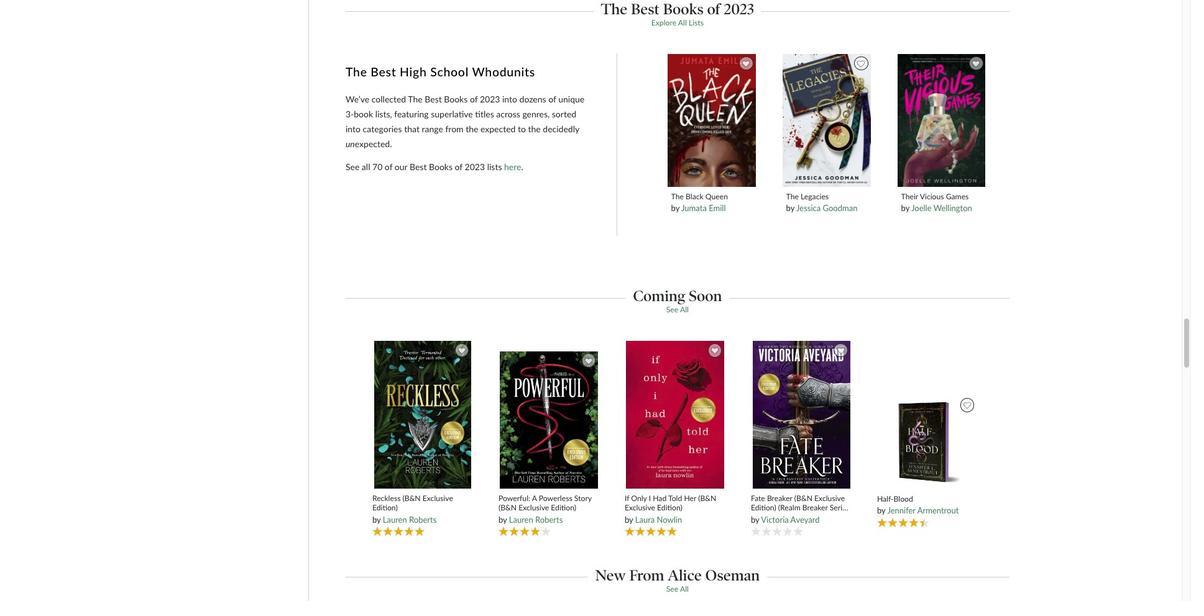 Task type: describe. For each thing, give the bounding box(es) containing it.
3-
[[346, 109, 354, 120]]

blood
[[894, 495, 913, 504]]

the best books of 2023 explore all lists
[[601, 0, 754, 28]]

by inside the legacies by jessica goodman
[[786, 203, 795, 213]]

only
[[631, 494, 647, 504]]

titles
[[475, 109, 494, 120]]

2023 inside we've collected the best books of 2023 into dozens of unique 3-book lists, featuring superlative titles across genres, sorted into categories that range from the expected to the decidedly un expected.
[[480, 94, 500, 105]]

by inside powerful: a powerless story (b&n exclusive edition) by lauren roberts
[[499, 515, 507, 525]]

2023 inside 'the best books of 2023 explore all lists'
[[724, 0, 754, 18]]

(realm
[[778, 504, 801, 513]]

see inside coming soon see all
[[667, 306, 679, 315]]

half-
[[877, 495, 894, 504]]

fate breaker (b&n exclusive edition) (realm breaker series #3)
[[751, 494, 850, 523]]

the for of
[[601, 0, 628, 18]]

their
[[901, 192, 919, 201]]

fate breaker (b&n exclusive edition) (realm breaker series #3) link
[[751, 494, 852, 523]]

un
[[346, 139, 355, 149]]

if
[[625, 494, 629, 504]]

new
[[595, 567, 626, 585]]

alice
[[668, 567, 702, 585]]

their vicious games by joelle wellington
[[901, 192, 973, 213]]

coming
[[633, 288, 686, 306]]

all
[[362, 162, 370, 172]]

best up collected
[[371, 64, 396, 79]]

half-blood by jennifer armentrout
[[877, 495, 959, 516]]

victoria
[[761, 515, 789, 525]]

coming soon see all
[[633, 288, 722, 315]]

fate breaker (b&n exclusive edition) (realm breaker series #3) image
[[752, 341, 851, 490]]

by inside half-blood by jennifer armentrout
[[877, 506, 886, 516]]

armentrout
[[918, 506, 959, 516]]

the legacies by jessica goodman
[[786, 192, 858, 213]]

all inside 'the best books of 2023 explore all lists'
[[678, 18, 687, 28]]

emill
[[709, 203, 726, 213]]

vicious
[[920, 192, 944, 201]]

if only i had told her (b&n exclusive edition) by laura nowlin
[[625, 494, 717, 525]]

lists
[[689, 18, 704, 28]]

the for school
[[346, 64, 367, 79]]

jennifer
[[888, 506, 916, 516]]

the black queen by jumata emill
[[671, 192, 728, 213]]

expected
[[481, 124, 516, 135]]

lists
[[487, 162, 502, 172]]

books inside we've collected the best books of 2023 into dozens of unique 3-book lists, featuring superlative titles across genres, sorted into categories that range from the expected to the decidedly un expected.
[[444, 94, 468, 105]]

the black queen link
[[671, 192, 752, 202]]

books inside 'the best books of 2023 explore all lists'
[[663, 0, 704, 18]]

the legacies image
[[782, 53, 872, 188]]

reckless (b&n exclusive edition) image
[[374, 341, 472, 490]]

games
[[946, 192, 969, 201]]

here link
[[504, 162, 521, 172]]

(b&n inside fate breaker (b&n exclusive edition) (realm breaker series #3)
[[795, 494, 813, 504]]

if only i had told her (b&n exclusive edition) image
[[626, 341, 725, 490]]

story
[[575, 494, 592, 504]]

2 vertical spatial 2023
[[465, 162, 485, 172]]

(b&n inside reckless (b&n exclusive edition) by lauren roberts
[[403, 494, 421, 504]]

jessica goodman link
[[797, 203, 858, 213]]

2 the from the left
[[528, 124, 541, 135]]

we've collected the best books of 2023 into dozens of unique 3-book lists, featuring superlative titles across genres, sorted into categories that range from the expected to the decidedly un expected.
[[346, 94, 585, 149]]

genres,
[[523, 109, 550, 120]]

reckless (b&n exclusive edition) link
[[372, 494, 474, 513]]

aveyard
[[791, 515, 820, 525]]

nowlin
[[657, 515, 682, 525]]

see all link for alice
[[667, 585, 689, 594]]

lauren inside powerful: a powerless story (b&n exclusive edition) by lauren roberts
[[509, 515, 533, 525]]

the black queen image
[[667, 53, 757, 188]]

oseman
[[706, 567, 760, 585]]

edition) inside "if only i had told her (b&n exclusive edition) by laura nowlin"
[[657, 504, 683, 513]]

the for jessica
[[786, 192, 799, 201]]

sorted
[[552, 109, 577, 120]]

edition) inside reckless (b&n exclusive edition) by lauren roberts
[[372, 504, 398, 513]]

here
[[504, 162, 521, 172]]

their vicious games link
[[901, 192, 983, 202]]

featuring
[[394, 109, 429, 120]]

jumata
[[682, 203, 707, 213]]

black
[[686, 192, 704, 201]]

joelle
[[912, 203, 932, 213]]

laura nowlin link
[[635, 515, 682, 525]]

a
[[532, 494, 537, 504]]

our
[[395, 162, 408, 172]]

half blood image
[[878, 395, 978, 490]]

joelle wellington link
[[912, 203, 973, 213]]

i
[[649, 494, 651, 504]]

series
[[830, 504, 850, 513]]

best inside we've collected the best books of 2023 into dozens of unique 3-book lists, featuring superlative titles across genres, sorted into categories that range from the expected to the decidedly un expected.
[[425, 94, 442, 105]]

by inside reckless (b&n exclusive edition) by lauren roberts
[[372, 515, 381, 525]]

jennifer armentrout link
[[888, 506, 959, 516]]

best inside 'the best books of 2023 explore all lists'
[[631, 0, 660, 18]]



Task type: vqa. For each thing, say whether or not it's contained in the screenshot.


Task type: locate. For each thing, give the bounding box(es) containing it.
edition)
[[372, 504, 398, 513], [551, 504, 577, 513], [657, 504, 683, 513], [751, 504, 777, 513]]

1 vertical spatial see all link
[[667, 585, 689, 594]]

0 horizontal spatial into
[[346, 124, 361, 135]]

their vicious games image
[[898, 53, 987, 188]]

books
[[663, 0, 704, 18], [444, 94, 468, 105], [429, 162, 453, 172]]

the inside the black queen by jumata emill
[[671, 192, 684, 201]]

by left victoria
[[751, 515, 760, 525]]

0 vertical spatial see all link
[[667, 306, 689, 315]]

the right from
[[466, 124, 478, 135]]

the inside 'the best books of 2023 explore all lists'
[[601, 0, 628, 18]]

roberts down reckless (b&n exclusive edition) link
[[409, 515, 437, 525]]

from
[[630, 567, 664, 585]]

exclusive up "series"
[[815, 494, 845, 504]]

see inside new from alice oseman see all
[[667, 585, 679, 594]]

#3)
[[751, 513, 762, 523]]

(b&n inside "if only i had told her (b&n exclusive edition) by laura nowlin"
[[699, 494, 717, 504]]

the inside we've collected the best books of 2023 into dozens of unique 3-book lists, featuring superlative titles across genres, sorted into categories that range from the expected to the decidedly un expected.
[[408, 94, 423, 105]]

exclusive
[[423, 494, 453, 504], [815, 494, 845, 504], [519, 504, 549, 513], [625, 504, 655, 513]]

told
[[668, 494, 682, 504]]

of
[[707, 0, 720, 18], [470, 94, 478, 105], [549, 94, 556, 105], [385, 162, 393, 172], [455, 162, 463, 172]]

half-blood link
[[877, 495, 979, 504]]

1 vertical spatial see
[[667, 306, 679, 315]]

0 horizontal spatial lauren
[[383, 515, 407, 525]]

books up 'superlative'
[[444, 94, 468, 105]]

(b&n down the powerful:
[[499, 504, 517, 513]]

jessica
[[797, 203, 821, 213]]

into up across at the left top of the page
[[502, 94, 517, 105]]

lauren roberts link down powerful: a powerless story (b&n exclusive edition) 'link'
[[509, 515, 563, 525]]

0 vertical spatial books
[[663, 0, 704, 18]]

1 horizontal spatial lauren
[[509, 515, 533, 525]]

reckless
[[372, 494, 401, 504]]

school
[[430, 64, 469, 79]]

1 lauren roberts link from the left
[[383, 515, 437, 525]]

victoria aveyard link
[[761, 515, 820, 525]]

all inside coming soon see all
[[680, 306, 689, 315]]

2 roberts from the left
[[535, 515, 563, 525]]

(b&n right "reckless"
[[403, 494, 421, 504]]

powerless
[[539, 494, 573, 504]]

exclusive inside "if only i had told her (b&n exclusive edition) by laura nowlin"
[[625, 504, 655, 513]]

1 edition) from the left
[[372, 504, 398, 513]]

.
[[521, 162, 523, 172]]

soon
[[689, 288, 722, 306]]

1 horizontal spatial the
[[528, 124, 541, 135]]

exclusive right "reckless"
[[423, 494, 453, 504]]

1 see all link from the top
[[667, 306, 689, 315]]

dozens
[[520, 94, 546, 105]]

if only i had told her (b&n exclusive edition) link
[[625, 494, 726, 513]]

2023
[[724, 0, 754, 18], [480, 94, 500, 105], [465, 162, 485, 172]]

by left jessica
[[786, 203, 795, 213]]

reckless (b&n exclusive edition) by lauren roberts
[[372, 494, 453, 525]]

2 vertical spatial all
[[680, 585, 689, 594]]

edition) down "reckless"
[[372, 504, 398, 513]]

2 edition) from the left
[[551, 504, 577, 513]]

roberts
[[409, 515, 437, 525], [535, 515, 563, 525]]

see
[[346, 162, 360, 172], [667, 306, 679, 315], [667, 585, 679, 594]]

2 vertical spatial see
[[667, 585, 679, 594]]

2 lauren from the left
[[509, 515, 533, 525]]

breaker up aveyard
[[803, 504, 828, 513]]

range
[[422, 124, 443, 135]]

from
[[446, 124, 464, 135]]

lists,
[[375, 109, 392, 120]]

books up explore all lists link
[[663, 0, 704, 18]]

all inside new from alice oseman see all
[[680, 585, 689, 594]]

the for by
[[671, 192, 684, 201]]

2 see all link from the top
[[667, 585, 689, 594]]

by down the powerful:
[[499, 515, 507, 525]]

the inside the legacies by jessica goodman
[[786, 192, 799, 201]]

1 lauren from the left
[[383, 515, 407, 525]]

edition) down told
[[657, 504, 683, 513]]

decidedly
[[543, 124, 579, 135]]

edition) down fate
[[751, 504, 777, 513]]

best up 'superlative'
[[425, 94, 442, 105]]

70
[[373, 162, 383, 172]]

see all 70 of our best books of 2023 lists here .
[[346, 162, 523, 172]]

all left lists
[[678, 18, 687, 28]]

of inside 'the best books of 2023 explore all lists'
[[707, 0, 720, 18]]

whodunits
[[472, 64, 535, 79]]

lauren down the powerful:
[[509, 515, 533, 525]]

0 vertical spatial see
[[346, 162, 360, 172]]

superlative
[[431, 109, 473, 120]]

exclusive inside reckless (b&n exclusive edition) by lauren roberts
[[423, 494, 453, 504]]

best right our
[[410, 162, 427, 172]]

by inside the black queen by jumata emill
[[671, 203, 680, 213]]

1 vertical spatial all
[[680, 306, 689, 315]]

the right the to
[[528, 124, 541, 135]]

goodman
[[823, 203, 858, 213]]

by down 'their'
[[901, 203, 910, 213]]

unique
[[559, 94, 585, 105]]

1 vertical spatial into
[[346, 124, 361, 135]]

1 vertical spatial books
[[444, 94, 468, 105]]

exclusive down only
[[625, 504, 655, 513]]

into up un
[[346, 124, 361, 135]]

roberts down powerful: a powerless story (b&n exclusive edition) 'link'
[[535, 515, 563, 525]]

edition) inside powerful: a powerless story (b&n exclusive edition) by lauren roberts
[[551, 504, 577, 513]]

see down coming
[[667, 306, 679, 315]]

powerful: a powerless story (b&n exclusive edition) by lauren roberts
[[499, 494, 592, 525]]

high
[[400, 64, 427, 79]]

roberts inside powerful: a powerless story (b&n exclusive edition) by lauren roberts
[[535, 515, 563, 525]]

3 edition) from the left
[[657, 504, 683, 513]]

by inside "if only i had told her (b&n exclusive edition) by laura nowlin"
[[625, 515, 633, 525]]

that
[[404, 124, 420, 135]]

powerful:
[[499, 494, 531, 504]]

by left laura
[[625, 515, 633, 525]]

by down half-
[[877, 506, 886, 516]]

lauren
[[383, 515, 407, 525], [509, 515, 533, 525]]

0 horizontal spatial roberts
[[409, 515, 437, 525]]

lauren roberts link for exclusive
[[509, 515, 563, 525]]

lauren inside reckless (b&n exclusive edition) by lauren roberts
[[383, 515, 407, 525]]

breaker up (realm
[[767, 494, 793, 504]]

book
[[354, 109, 373, 120]]

powerful: a powerless story (b&n exclusive edition) image
[[500, 351, 599, 490]]

exclusive down a
[[519, 504, 549, 513]]

lauren roberts link
[[383, 515, 437, 525], [509, 515, 563, 525]]

lauren down "reckless"
[[383, 515, 407, 525]]

0 horizontal spatial the
[[466, 124, 478, 135]]

0 vertical spatial all
[[678, 18, 687, 28]]

2 vertical spatial books
[[429, 162, 453, 172]]

legacies
[[801, 192, 829, 201]]

the best high school whodunits
[[346, 64, 535, 79]]

1 roberts from the left
[[409, 515, 437, 525]]

exclusive inside fate breaker (b&n exclusive edition) (realm breaker series #3)
[[815, 494, 845, 504]]

see down alice
[[667, 585, 679, 594]]

1 horizontal spatial roberts
[[535, 515, 563, 525]]

(b&n right her
[[699, 494, 717, 504]]

(b&n inside powerful: a powerless story (b&n exclusive edition) by lauren roberts
[[499, 504, 517, 513]]

had
[[653, 494, 667, 504]]

see all link down coming
[[667, 306, 689, 315]]

her
[[684, 494, 697, 504]]

1 vertical spatial 2023
[[480, 94, 500, 105]]

0 vertical spatial 2023
[[724, 0, 754, 18]]

0 horizontal spatial breaker
[[767, 494, 793, 504]]

1 horizontal spatial breaker
[[803, 504, 828, 513]]

0 horizontal spatial lauren roberts link
[[383, 515, 437, 525]]

new from alice oseman see all
[[595, 567, 760, 594]]

roberts inside reckless (b&n exclusive edition) by lauren roberts
[[409, 515, 437, 525]]

queen
[[706, 192, 728, 201]]

edition) down powerless
[[551, 504, 577, 513]]

0 vertical spatial into
[[502, 94, 517, 105]]

all down coming
[[680, 306, 689, 315]]

best
[[631, 0, 660, 18], [371, 64, 396, 79], [425, 94, 442, 105], [410, 162, 427, 172]]

by down "reckless"
[[372, 515, 381, 525]]

laura
[[635, 515, 655, 525]]

by inside their vicious games by joelle wellington
[[901, 203, 910, 213]]

exclusive inside powerful: a powerless story (b&n exclusive edition) by lauren roberts
[[519, 504, 549, 513]]

best up explore
[[631, 0, 660, 18]]

see left "all"
[[346, 162, 360, 172]]

lauren roberts link down reckless (b&n exclusive edition) link
[[383, 515, 437, 525]]

all down alice
[[680, 585, 689, 594]]

2 lauren roberts link from the left
[[509, 515, 563, 525]]

by
[[671, 203, 680, 213], [786, 203, 795, 213], [901, 203, 910, 213], [877, 506, 886, 516], [372, 515, 381, 525], [499, 515, 507, 525], [625, 515, 633, 525], [751, 515, 760, 525]]

we've
[[346, 94, 370, 105]]

explore
[[652, 18, 677, 28]]

by left jumata
[[671, 203, 680, 213]]

see all link for see
[[667, 306, 689, 315]]

expected.
[[355, 139, 392, 149]]

edition) inside fate breaker (b&n exclusive edition) (realm breaker series #3)
[[751, 504, 777, 513]]

by victoria aveyard
[[751, 515, 820, 525]]

to
[[518, 124, 526, 135]]

4 edition) from the left
[[751, 504, 777, 513]]

explore all lists link
[[652, 18, 704, 28]]

1 horizontal spatial into
[[502, 94, 517, 105]]

across
[[496, 109, 520, 120]]

see all link
[[667, 306, 689, 315], [667, 585, 689, 594]]

powerful: a powerless story (b&n exclusive edition) link
[[499, 494, 600, 513]]

(b&n up (realm
[[795, 494, 813, 504]]

collected
[[372, 94, 406, 105]]

the legacies link
[[786, 192, 868, 202]]

jumata emill link
[[682, 203, 726, 213]]

1 the from the left
[[466, 124, 478, 135]]

see all link down alice
[[667, 585, 689, 594]]

books down range
[[429, 162, 453, 172]]

wellington
[[934, 203, 973, 213]]

lauren roberts link for lauren
[[383, 515, 437, 525]]

1 horizontal spatial lauren roberts link
[[509, 515, 563, 525]]



